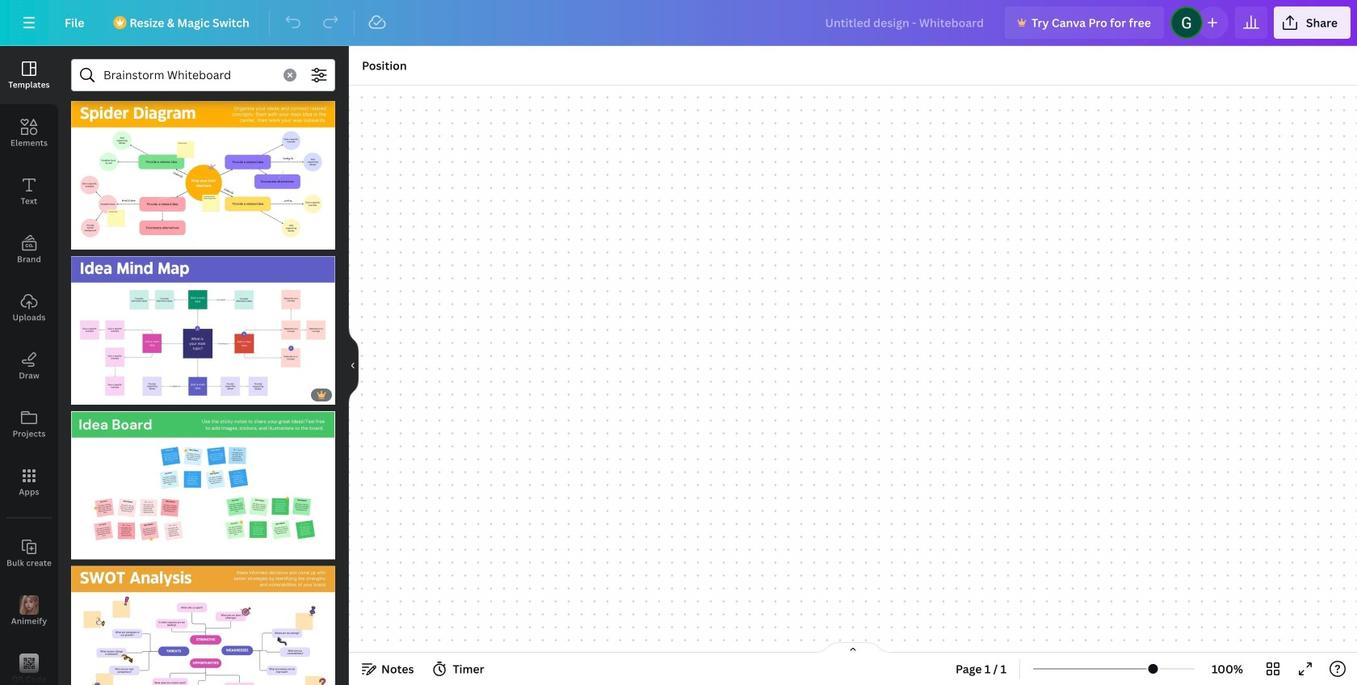 Task type: vqa. For each thing, say whether or not it's contained in the screenshot.
General Spider Diagram Brainstorm Whiteboard in Orange Purple Pink Simple Colorful Style group
yes



Task type: locate. For each thing, give the bounding box(es) containing it.
idea mind map brainstorm whiteboard in purple pink modern professional style group
[[71, 246, 335, 405]]

Design title text field
[[812, 6, 998, 39]]

idea book whiteboard in blue yellow sticky notes style group
[[71, 401, 335, 560]]

hide image
[[348, 327, 359, 404]]

idea book whiteboard in blue yellow sticky notes style image
[[71, 411, 335, 560]]

swot analysis brainstorm whiteboard in orange pink modern professional style image
[[71, 566, 335, 685]]

general spider diagram brainstorm whiteboard in orange purple pink simple colorful style image
[[71, 101, 335, 250]]



Task type: describe. For each thing, give the bounding box(es) containing it.
swot analysis brainstorm whiteboard in orange pink modern professional style group
[[71, 556, 335, 685]]

show pages image
[[814, 641, 892, 654]]

idea mind map brainstorm whiteboard in purple pink modern professional style image
[[71, 256, 335, 405]]

general spider diagram brainstorm whiteboard in orange purple pink simple colorful style group
[[71, 91, 335, 250]]

main menu bar
[[0, 0, 1357, 46]]

Search Whiteboard templates search field
[[103, 60, 274, 90]]

side panel tab list
[[0, 46, 58, 685]]



